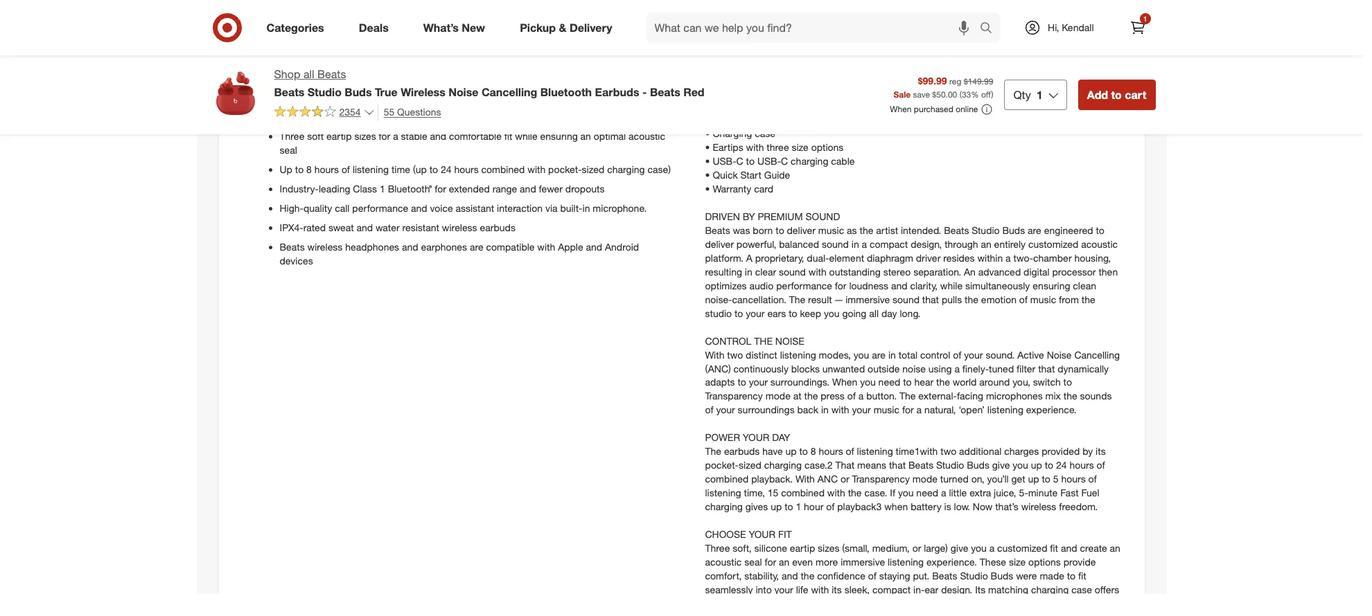 Task type: vqa. For each thing, say whether or not it's contained in the screenshot.
the Store associated with In-
no



Task type: locate. For each thing, give the bounding box(es) containing it.
cancelling inside control your sound with two distinct listening modes: active noise cancelling (anc) and transparency mode
[[570, 97, 616, 109]]

0 horizontal spatial usb-
[[713, 155, 737, 167]]

0 vertical spatial eartip
[[327, 130, 352, 142]]

0 vertical spatial 8
[[306, 163, 312, 175]]

1 vertical spatial are
[[470, 241, 484, 253]]

5
[[1054, 474, 1059, 486]]

resides
[[944, 252, 975, 264]]

0 horizontal spatial all
[[304, 67, 314, 81]]

0 vertical spatial that
[[923, 294, 939, 305]]

in down dropouts
[[583, 202, 590, 214]]

categories
[[267, 21, 324, 34]]

while inside driven by premium sound beats was born to deliver music as the artist intended. beats studio buds are engineered to deliver powerful, balanced sound in a compact design, through an entirely customized acoustic platform. a proprietary, dual-element diaphragm driver resides within a two-chamber housing, resulting in clear sound with outstanding stereo separation. an advanced digital processor then optimizes audio performance for loudness and clarity, while simultaneously ensuring clean noise-cancellation. the result — immersive sound that pulls the emotion of music from the studio to your ears to keep you going all day long.
[[941, 280, 963, 292]]

2 horizontal spatial transparency
[[852, 474, 910, 486]]

mode left 55 in the left top of the page
[[340, 111, 365, 123]]

additional
[[960, 446, 1002, 458]]

0 horizontal spatial options
[[812, 141, 844, 153]]

sizes down 2354
[[355, 130, 376, 142]]

charging
[[713, 127, 752, 139]]

0 horizontal spatial wireless
[[308, 241, 343, 253]]

size right three
[[792, 141, 809, 153]]

all inside shop all beats beats studio buds true wireless noise cancelling bluetooth earbuds - beats red
[[304, 67, 314, 81]]

ensuring inside three soft eartip sizes for a stable and comfortable fit while ensuring an optimal acoustic seal
[[540, 130, 578, 142]]

fit up made
[[1051, 543, 1059, 555]]

transparency down control
[[280, 111, 338, 123]]

tuned
[[989, 363, 1014, 375]]

a up these
[[990, 543, 995, 555]]

give up you'll
[[993, 460, 1010, 472]]

1 vertical spatial when
[[833, 377, 858, 389]]

1 vertical spatial deliver
[[705, 238, 734, 250]]

eartip right 'soft'
[[327, 130, 352, 142]]

0 vertical spatial are
[[1028, 224, 1042, 236]]

the inside choose your fit three soft, silicone eartip sizes (small, medium, or large) give you a customized fit and create an acoustic seal for an even more immersive listening experience. these size options provide comfort, stability, and the confidence of staying put. beats studio buds were made to fit seamlessly into your life with its sleek, compact in-ear design. its matching charging case off
[[801, 571, 815, 583]]

sound
[[517, 78, 544, 89], [336, 97, 363, 109], [822, 238, 849, 250], [779, 266, 806, 278], [893, 294, 920, 305]]

wireless inside power your day the earbuds have up to 8 hours of listening time1with two additional charges provided by its pocket-sized charging case.2 that means that beats studio buds give you up to 24 hours of combined playback. with anc or transparency mode turned on, you'll get up to 5 hours of listening time, 15 combined with the case. if you need a little extra juice, 5-minute fast fuel charging gives up to 1 hour of playback3 when battery is low. now that's wireless freedom.
[[1022, 501, 1057, 513]]

case up three
[[755, 127, 776, 139]]

via
[[546, 202, 558, 214]]

charging down have
[[764, 460, 802, 472]]

transparency down adapts
[[705, 391, 763, 402]]

deals link
[[347, 12, 406, 43]]

1 horizontal spatial size
[[1009, 557, 1026, 569]]

true
[[375, 85, 398, 99], [797, 114, 815, 125]]

1 vertical spatial that
[[1039, 363, 1055, 375]]

its inside power your day the earbuds have up to 8 hours of listening time1with two additional charges provided by its pocket-sized charging case.2 that means that beats studio buds give you up to 24 hours of combined playback. with anc or transparency mode turned on, you'll get up to 5 hours of listening time, 15 combined with the case. if you need a little extra juice, 5-minute fast fuel charging gives up to 1 hour of playback3 when battery is low. now that's wireless freedom.
[[1096, 446, 1106, 458]]

performance up result
[[777, 280, 833, 292]]

eartip up even
[[790, 543, 815, 555]]

0 vertical spatial combined
[[482, 163, 525, 175]]

4 • from the top
[[705, 155, 710, 167]]

music down "sound"
[[819, 224, 845, 236]]

buds up 'matching'
[[991, 571, 1014, 583]]

a inside power your day the earbuds have up to 8 hours of listening time1with two additional charges provided by its pocket-sized charging case.2 that means that beats studio buds give you up to 24 hours of combined playback. with anc or transparency mode turned on, you'll get up to 5 hours of listening time, 15 combined with the case. if you need a little extra juice, 5-minute fast fuel charging gives up to 1 hour of playback3 when battery is low. now that's wireless freedom.
[[941, 488, 947, 499]]

ensuring inside driven by premium sound beats was born to deliver music as the artist intended. beats studio buds are engineered to deliver powerful, balanced sound in a compact design, through an entirely customized acoustic platform. a proprietary, dual-element diaphragm driver resides within a two-chamber housing, resulting in clear sound with outstanding stereo separation. an advanced digital processor then optimizes audio performance for loudness and clarity, while simultaneously ensuring clean noise-cancellation. the result — immersive sound that pulls the emotion of music from the studio to your ears to keep you going all day long.
[[1033, 280, 1071, 292]]

seal inside choose your fit three soft, silicone eartip sizes (small, medium, or large) give you a customized fit and create an acoustic seal for an even more immersive listening experience. these size options provide comfort, stability, and the confidence of staying put. beats studio buds were made to fit seamlessly into your life with its sleek, compact in-ear design. its matching charging case off
[[745, 557, 762, 569]]

buds inside choose your fit three soft, silicone eartip sizes (small, medium, or large) give you a customized fit and create an acoustic seal for an even more immersive listening experience. these size options provide comfort, stability, and the confidence of staying put. beats studio buds were made to fit seamlessly into your life with its sleek, compact in-ear design. its matching charging case off
[[991, 571, 1014, 583]]

microphones
[[986, 391, 1043, 402]]

driver
[[916, 252, 941, 264]]

(anc) inside control your sound with two distinct listening modes: active noise cancelling (anc) and transparency mode
[[618, 97, 644, 109]]

1 vertical spatial compact
[[873, 585, 911, 595]]

2 vertical spatial transparency
[[852, 474, 910, 486]]

0 horizontal spatial with
[[705, 349, 725, 361]]

large)
[[924, 543, 948, 555]]

experience. down mix
[[1027, 404, 1077, 416]]

are right 'earphones'
[[470, 241, 484, 253]]

24
[[441, 163, 452, 175], [1056, 460, 1067, 472]]

0 vertical spatial active
[[513, 97, 540, 109]]

1 horizontal spatial powerful,
[[737, 238, 777, 250]]

pickup & delivery link
[[508, 12, 630, 43]]

three
[[280, 130, 305, 142], [705, 543, 730, 555]]

with left apple at top left
[[538, 241, 556, 253]]

low.
[[954, 501, 971, 513]]

listening inside control your sound with two distinct listening modes: active noise cancelling (anc) and transparency mode
[[439, 97, 475, 109]]

built-
[[560, 202, 583, 214]]

time1with
[[896, 446, 938, 458]]

your inside driven by premium sound beats was born to deliver music as the artist intended. beats studio buds are engineered to deliver powerful, balanced sound in a compact design, through an entirely customized acoustic platform. a proprietary, dual-element diaphragm driver resides within a two-chamber housing, resulting in clear sound with outstanding stereo separation. an advanced digital processor then optimizes audio performance for loudness and clarity, while simultaneously ensuring clean noise-cancellation. the result — immersive sound that pulls the emotion of music from the studio to your ears to keep you going all day long.
[[746, 308, 765, 319]]

world
[[953, 377, 977, 389]]

and inside driven by premium sound beats was born to deliver music as the artist intended. beats studio buds are engineered to deliver powerful, balanced sound in a compact design, through an entirely customized acoustic platform. a proprietary, dual-element diaphragm driver resides within a two-chamber housing, resulting in clear sound with outstanding stereo separation. an advanced digital processor then optimizes audio performance for loudness and clarity, while simultaneously ensuring clean noise-cancellation. the result — immersive sound that pulls the emotion of music from the studio to your ears to keep you going all day long.
[[892, 280, 908, 292]]

customized up chamber
[[1029, 238, 1079, 250]]

1 horizontal spatial are
[[872, 349, 886, 361]]

1 horizontal spatial give
[[993, 460, 1010, 472]]

&
[[559, 21, 567, 34]]

that up switch
[[1039, 363, 1055, 375]]

15
[[768, 488, 779, 499]]

1 horizontal spatial ensuring
[[1033, 280, 1071, 292]]

sizes
[[355, 130, 376, 142], [818, 543, 840, 555]]

modes,
[[819, 349, 851, 361]]

immersive inside driven by premium sound beats was born to deliver music as the artist intended. beats studio buds are engineered to deliver powerful, balanced sound in a compact design, through an entirely customized acoustic platform. a proprietary, dual-element diaphragm driver resides within a two-chamber housing, resulting in clear sound with outstanding stereo separation. an advanced digital processor then optimizes audio performance for loudness and clarity, while simultaneously ensuring clean noise-cancellation. the result — immersive sound that pulls the emotion of music from the studio to your ears to keep you going all day long.
[[846, 294, 890, 305]]

two-
[[1014, 252, 1034, 264]]

0 horizontal spatial eartip
[[327, 130, 352, 142]]

and up provide
[[1061, 543, 1078, 555]]

for inside the control the noise with two distinct listening modes, you are in total control of your sound. active noise cancelling (anc) continuously blocks unwanted outside noise using a finely-tuned filter that dynamically adapts to your surroundings. when you need to hear the world around you, switch to transparency mode at the press of a button. the external-facing microphones mix the sounds of your surroundings back in with your music for a natural, 'open' listening experience.
[[903, 404, 914, 416]]

buds up entirely
[[1003, 224, 1025, 236]]

acoustic up housing,
[[1082, 238, 1118, 250]]

0 horizontal spatial three
[[280, 130, 305, 142]]

two inside control your sound with two distinct listening modes: active noise cancelling (anc) and transparency mode
[[386, 97, 402, 109]]

proprietary,
[[756, 252, 805, 264]]

noise-
[[705, 294, 732, 305]]

seal up stability,
[[745, 557, 762, 569]]

2 horizontal spatial combined
[[781, 488, 825, 499]]

1 inside power your day the earbuds have up to 8 hours of listening time1with two additional charges provided by its pocket-sized charging case.2 that means that beats studio buds give you up to 24 hours of combined playback. with anc or transparency mode turned on, you'll get up to 5 hours of listening time, 15 combined with the case. if you need a little extra juice, 5-minute fast fuel charging gives up to 1 hour of playback3 when battery is low. now that's wireless freedom.
[[796, 501, 802, 513]]

now
[[973, 501, 993, 513]]

you up the unwanted in the right of the page
[[854, 349, 870, 361]]

0 horizontal spatial are
[[470, 241, 484, 253]]

are inside the control the noise with two distinct listening modes, you are in total control of your sound. active noise cancelling (anc) continuously blocks unwanted outside noise using a finely-tuned filter that dynamically adapts to your surroundings. when you need to hear the world around you, switch to transparency mode at the press of a button. the external-facing microphones mix the sounds of your surroundings back in with your music for a natural, 'open' listening experience.
[[872, 349, 886, 361]]

buds inside • beats studio buds true wireless noise cancelling earphones • charging case • eartips with three size options • usb-c to usb-c charging cable • quick start guide • warranty card
[[771, 114, 794, 125]]

24 up the industry-leading class 1 bluetooth® for extended range and fewer dropouts
[[441, 163, 452, 175]]

1 horizontal spatial transparency
[[705, 391, 763, 402]]

you down —
[[824, 308, 840, 319]]

all right shop
[[304, 67, 314, 81]]

1 vertical spatial while
[[941, 280, 963, 292]]

little
[[949, 488, 967, 499]]

its down confidence
[[832, 585, 842, 595]]

1 left 'hour'
[[796, 501, 802, 513]]

options up cable at right
[[812, 141, 844, 153]]

with inside • beats studio buds true wireless noise cancelling earphones • charging case • eartips with three size options • usb-c to usb-c charging cable • quick start guide • warranty card
[[746, 141, 764, 153]]

1 horizontal spatial the
[[789, 294, 806, 305]]

customized inside choose your fit three soft, silicone eartip sizes (small, medium, or large) give you a customized fit and create an acoustic seal for an even more immersive listening experience. these size options provide comfort, stability, and the confidence of staying put. beats studio buds were made to fit seamlessly into your life with its sleek, compact in-ear design. its matching charging case off
[[998, 543, 1048, 555]]

1 vertical spatial immersive
[[841, 557, 885, 569]]

0 vertical spatial three
[[280, 130, 305, 142]]

hours up case.2
[[819, 446, 844, 458]]

button.
[[867, 391, 897, 402]]

with inside driven by premium sound beats was born to deliver music as the artist intended. beats studio buds are engineered to deliver powerful, balanced sound in a compact design, through an entirely customized acoustic platform. a proprietary, dual-element diaphragm driver resides within a two-chamber housing, resulting in clear sound with outstanding stereo separation. an advanced digital processor then optimizes audio performance for loudness and clarity, while simultaneously ensuring clean noise-cancellation. the result — immersive sound that pulls the emotion of music from the studio to your ears to keep you going all day long.
[[809, 266, 827, 278]]

cancelling up optimal
[[570, 97, 616, 109]]

made
[[1040, 571, 1065, 583]]

with down case.2
[[796, 474, 815, 486]]

deliver down premium
[[787, 224, 816, 236]]

1 horizontal spatial that
[[923, 294, 939, 305]]

an left optimal
[[581, 130, 591, 142]]

pocket- down power
[[705, 460, 739, 472]]

three inside three soft eartip sizes for a stable and comfortable fit while ensuring an optimal acoustic seal
[[280, 130, 305, 142]]

water
[[376, 222, 400, 233]]

1 vertical spatial true
[[797, 114, 815, 125]]

control the noise with two distinct listening modes, you are in total control of your sound. active noise cancelling (anc) continuously blocks unwanted outside noise using a finely-tuned filter that dynamically adapts to your surroundings. when you need to hear the world around you, switch to transparency mode at the press of a button. the external-facing microphones mix the sounds of your surroundings back in with your music for a natural, 'open' listening experience.
[[705, 335, 1120, 416]]

two for with
[[727, 349, 743, 361]]

0 vertical spatial give
[[993, 460, 1010, 472]]

with right life on the bottom of the page
[[811, 585, 829, 595]]

while inside three soft eartip sizes for a stable and comfortable fit while ensuring an optimal acoustic seal
[[515, 130, 538, 142]]

1 vertical spatial three
[[705, 543, 730, 555]]

1 vertical spatial performance
[[777, 280, 833, 292]]

distinct for with
[[405, 97, 436, 109]]

2 • from the top
[[705, 127, 710, 139]]

1 horizontal spatial wireless
[[442, 222, 477, 233]]

or inside choose your fit three soft, silicone eartip sizes (small, medium, or large) give you a customized fit and create an acoustic seal for an even more immersive listening experience. these size options provide comfort, stability, and the confidence of staying put. beats studio buds were made to fit seamlessly into your life with its sleek, compact in-ear design. its matching charging case off
[[913, 543, 922, 555]]

size up were
[[1009, 557, 1026, 569]]

red
[[684, 85, 705, 99]]

fit
[[778, 529, 792, 541]]

0 horizontal spatial need
[[879, 377, 901, 389]]

two inside power your day the earbuds have up to 8 hours of listening time1with two additional charges provided by its pocket-sized charging case.2 that means that beats studio buds give you up to 24 hours of combined playback. with anc or transparency mode turned on, you'll get up to 5 hours of listening time, 15 combined with the case. if you need a little extra juice, 5-minute fast fuel charging gives up to 1 hour of playback3 when battery is low. now that's wireless freedom.
[[941, 446, 957, 458]]

studio inside shop all beats beats studio buds true wireless noise cancelling bluetooth earbuds - beats red
[[308, 85, 342, 99]]

0 horizontal spatial 8
[[306, 163, 312, 175]]

sized up playback.
[[739, 460, 762, 472]]

1 horizontal spatial three
[[705, 543, 730, 555]]

sizes up the more
[[818, 543, 840, 555]]

studio inside choose your fit three soft, silicone eartip sizes (small, medium, or large) give you a customized fit and create an acoustic seal for an even more immersive listening experience. these size options provide comfort, stability, and the confidence of staying put. beats studio buds were made to fit seamlessly into your life with its sleek, compact in-ear design. its matching charging case off
[[960, 571, 988, 583]]

time
[[392, 163, 410, 175]]

sweat
[[329, 222, 354, 233]]

the right as
[[860, 224, 874, 236]]

add
[[1088, 88, 1109, 102]]

1 vertical spatial experience.
[[927, 557, 977, 569]]

1 vertical spatial combined
[[705, 474, 749, 486]]

55
[[384, 106, 395, 118]]

0 horizontal spatial case
[[755, 127, 776, 139]]

charging left case)
[[607, 163, 645, 175]]

to inside • beats studio buds true wireless noise cancelling earphones • charging case • eartips with three size options • usb-c to usb-c charging cable • quick start guide • warranty card
[[746, 155, 755, 167]]

0 vertical spatial case
[[755, 127, 776, 139]]

0 vertical spatial two
[[386, 97, 402, 109]]

options inside • beats studio buds true wireless noise cancelling earphones • charging case • eartips with three size options • usb-c to usb-c charging cable • quick start guide • warranty card
[[812, 141, 844, 153]]

1 vertical spatial earbuds
[[724, 446, 760, 458]]

charging inside • beats studio buds true wireless noise cancelling earphones • charging case • eartips with three size options • usb-c to usb-c charging cable • quick start guide • warranty card
[[791, 155, 829, 167]]

an right create on the right of page
[[1110, 543, 1121, 555]]

sizes inside choose your fit three soft, silicone eartip sizes (small, medium, or large) give you a customized fit and create an acoustic seal for an even more immersive listening experience. these size options provide comfort, stability, and the confidence of staying put. beats studio buds were made to fit seamlessly into your life with its sleek, compact in-ear design. its matching charging case off
[[818, 543, 840, 555]]

wireless inside beats wireless headphones and earphones are compatible with apple and android devices
[[308, 241, 343, 253]]

studio inside driven by premium sound beats was born to deliver music as the artist intended. beats studio buds are engineered to deliver powerful, balanced sound in a compact design, through an entirely customized acoustic platform. a proprietary, dual-element diaphragm driver resides within a two-chamber housing, resulting in clear sound with outstanding stereo separation. an advanced digital processor then optimizes audio performance for loudness and clarity, while simultaneously ensuring clean noise-cancellation. the result — immersive sound that pulls the emotion of music from the studio to your ears to keep you going all day long.
[[972, 224, 1000, 236]]

your up have
[[743, 432, 770, 444]]

that inside driven by premium sound beats was born to deliver music as the artist intended. beats studio buds are engineered to deliver powerful, balanced sound in a compact design, through an entirely customized acoustic platform. a proprietary, dual-element diaphragm driver resides within a two-chamber housing, resulting in clear sound with outstanding stereo separation. an advanced digital processor then optimizes audio performance for loudness and clarity, while simultaneously ensuring clean noise-cancellation. the result — immersive sound that pulls the emotion of music from the studio to your ears to keep you going all day long.
[[923, 294, 939, 305]]

sound up "element"
[[822, 238, 849, 250]]

1 horizontal spatial experience.
[[1027, 404, 1077, 416]]

of inside driven by premium sound beats was born to deliver music as the artist intended. beats studio buds are engineered to deliver powerful, balanced sound in a compact design, through an entirely customized acoustic platform. a proprietary, dual-element diaphragm driver resides within a two-chamber housing, resulting in clear sound with outstanding stereo separation. an advanced digital processor then optimizes audio performance for loudness and clarity, while simultaneously ensuring clean noise-cancellation. the result — immersive sound that pulls the emotion of music from the studio to your ears to keep you going all day long.
[[1020, 294, 1028, 305]]

cart
[[1125, 88, 1147, 102]]

beats wireless headphones and earphones are compatible with apple and android devices
[[280, 241, 639, 267]]

case.2
[[805, 460, 833, 472]]

8 up case.2
[[811, 446, 816, 458]]

sound inside control your sound with two distinct listening modes: active noise cancelling (anc) and transparency mode
[[336, 97, 363, 109]]

0 vertical spatial sized
[[582, 163, 605, 175]]

with inside power your day the earbuds have up to 8 hours of listening time1with two additional charges provided by its pocket-sized charging case.2 that means that beats studio buds give you up to 24 hours of combined playback. with anc or transparency mode turned on, you'll get up to 5 hours of listening time, 15 combined with the case. if you need a little extra juice, 5-minute fast fuel charging gives up to 1 hour of playback3 when battery is low. now that's wireless freedom.
[[828, 488, 846, 499]]

and
[[647, 97, 663, 109], [430, 130, 447, 142], [520, 183, 536, 195], [411, 202, 427, 214], [357, 222, 373, 233], [402, 241, 418, 253], [586, 241, 603, 253], [892, 280, 908, 292], [1061, 543, 1078, 555], [782, 571, 798, 583]]

0 horizontal spatial balanced
[[474, 78, 514, 89]]

continuously
[[734, 363, 789, 375]]

0 horizontal spatial when
[[833, 377, 858, 389]]

pocket-
[[548, 163, 582, 175], [705, 460, 739, 472]]

for up —
[[835, 280, 847, 292]]

5-
[[1019, 488, 1029, 499]]

1 vertical spatial fit
[[1051, 543, 1059, 555]]

2 vertical spatial wireless
[[1022, 501, 1057, 513]]

1 vertical spatial eartip
[[790, 543, 815, 555]]

warranty
[[713, 183, 752, 195]]

2 vertical spatial the
[[705, 446, 722, 458]]

for left natural,
[[903, 404, 914, 416]]

an left even
[[779, 557, 790, 569]]

when down the unwanted in the right of the page
[[833, 377, 858, 389]]

choose
[[705, 529, 746, 541]]

for down silicone
[[765, 557, 777, 569]]

2 horizontal spatial wireless
[[1022, 501, 1057, 513]]

to up start
[[746, 155, 755, 167]]

0 vertical spatial its
[[1096, 446, 1106, 458]]

sizes inside three soft eartip sizes for a stable and comfortable fit while ensuring an optimal acoustic seal
[[355, 130, 376, 142]]

noise
[[776, 335, 805, 347]]

(up
[[413, 163, 427, 175]]

1 link
[[1123, 12, 1153, 43]]

1 vertical spatial mode
[[766, 391, 791, 402]]

two inside the control the noise with two distinct listening modes, you are in total control of your sound. active noise cancelling (anc) continuously blocks unwanted outside noise using a finely-tuned filter that dynamically adapts to your surroundings. when you need to hear the world around you, switch to transparency mode at the press of a button. the external-facing microphones mix the sounds of your surroundings back in with your music for a natural, 'open' listening experience.
[[727, 349, 743, 361]]

wireless down high-quality call performance and voice assistant interaction via built-in microphone.
[[442, 222, 477, 233]]

three
[[767, 141, 789, 153]]

1 vertical spatial sizes
[[818, 543, 840, 555]]

acoustic inside driven by premium sound beats was born to deliver music as the artist intended. beats studio buds are engineered to deliver powerful, balanced sound in a compact design, through an entirely customized acoustic platform. a proprietary, dual-element diaphragm driver resides within a two-chamber housing, resulting in clear sound with outstanding stereo separation. an advanced digital processor then optimizes audio performance for loudness and clarity, while simultaneously ensuring clean noise-cancellation. the result — immersive sound that pulls the emotion of music from the studio to your ears to keep you going all day long.
[[1082, 238, 1118, 250]]

and up life on the bottom of the page
[[782, 571, 798, 583]]

1 horizontal spatial wireless
[[818, 114, 854, 125]]

1 vertical spatial your
[[749, 529, 776, 541]]

1 • from the top
[[705, 114, 710, 125]]

acoustic
[[317, 78, 353, 89], [629, 130, 666, 142], [1082, 238, 1118, 250], [705, 557, 742, 569]]

your for silicone
[[749, 529, 776, 541]]

1 vertical spatial powerful,
[[737, 238, 777, 250]]

give right large)
[[951, 543, 969, 555]]

1 horizontal spatial pocket-
[[705, 460, 739, 472]]

immersive inside choose your fit three soft, silicone eartip sizes (small, medium, or large) give you a customized fit and create an acoustic seal for an even more immersive listening experience. these size options provide comfort, stability, and the confidence of staying put. beats studio buds were made to fit seamlessly into your life with its sleek, compact in-ear design. its matching charging case off
[[841, 557, 885, 569]]

studio up its
[[960, 571, 988, 583]]

what's new link
[[412, 12, 503, 43]]

0 vertical spatial powerful,
[[431, 78, 471, 89]]

with inside the control the noise with two distinct listening modes, you are in total control of your sound. active noise cancelling (anc) continuously blocks unwanted outside noise using a finely-tuned filter that dynamically adapts to your surroundings. when you need to hear the world around you, switch to transparency mode at the press of a button. the external-facing microphones mix the sounds of your surroundings back in with your music for a natural, 'open' listening experience.
[[705, 349, 725, 361]]

listening up staying
[[888, 557, 924, 569]]

1
[[1144, 15, 1148, 23], [1037, 88, 1043, 102], [380, 183, 385, 195], [796, 501, 802, 513]]

for inside choose your fit three soft, silicone eartip sizes (small, medium, or large) give you a customized fit and create an acoustic seal for an even more immersive listening experience. these size options provide comfort, stability, and the confidence of staying put. beats studio buds were made to fit seamlessly into your life with its sleek, compact in-ear design. its matching charging case off
[[765, 557, 777, 569]]

0 vertical spatial ensuring
[[540, 130, 578, 142]]

buds up three
[[771, 114, 794, 125]]

noise inside the control the noise with two distinct listening modes, you are in total control of your sound. active noise cancelling (anc) continuously blocks unwanted outside noise using a finely-tuned filter that dynamically adapts to your surroundings. when you need to hear the world around you, switch to transparency mode at the press of a button. the external-facing microphones mix the sounds of your surroundings back in with your music for a natural, 'open' listening experience.
[[1047, 349, 1072, 361]]

beats up devices
[[280, 241, 305, 253]]

earbuds up compatible
[[480, 222, 516, 233]]

0 horizontal spatial wireless
[[401, 85, 446, 99]]

true inside • beats studio buds true wireless noise cancelling earphones • charging case • eartips with three size options • usb-c to usb-c charging cable • quick start guide • warranty card
[[797, 114, 815, 125]]

earbuds
[[480, 222, 516, 233], [724, 446, 760, 458]]

combined up range
[[482, 163, 525, 175]]

is
[[945, 501, 952, 513]]

while
[[515, 130, 538, 142], [941, 280, 963, 292]]

earbuds inside power your day the earbuds have up to 8 hours of listening time1with two additional charges provided by its pocket-sized charging case.2 that means that beats studio buds give you up to 24 hours of combined playback. with anc or transparency mode turned on, you'll get up to 5 hours of listening time, 15 combined with the case. if you need a little extra juice, 5-minute fast fuel charging gives up to 1 hour of playback3 when battery is low. now that's wireless freedom.
[[724, 446, 760, 458]]

cancelling up dynamically
[[1075, 349, 1120, 361]]

with down the control
[[705, 349, 725, 361]]

give
[[993, 460, 1010, 472], [951, 543, 969, 555]]

clear
[[755, 266, 777, 278]]

1 c from the left
[[737, 155, 744, 167]]

0 vertical spatial need
[[879, 377, 901, 389]]

wireless down rated
[[308, 241, 343, 253]]

0 vertical spatial customized
[[1029, 238, 1079, 250]]

studio
[[308, 85, 342, 99], [741, 114, 769, 125], [972, 224, 1000, 236], [937, 460, 965, 472], [960, 571, 988, 583]]

music
[[819, 224, 845, 236], [1031, 294, 1057, 305], [874, 404, 900, 416]]

element
[[830, 252, 865, 264]]

your inside power your day the earbuds have up to 8 hours of listening time1with two additional charges provided by its pocket-sized charging case.2 that means that beats studio buds give you up to 24 hours of combined playback. with anc or transparency mode turned on, you'll get up to 5 hours of listening time, 15 combined with the case. if you need a little extra juice, 5-minute fast fuel charging gives up to 1 hour of playback3 when battery is low. now that's wireless freedom.
[[743, 432, 770, 444]]

powerful, up control your sound with two distinct listening modes: active noise cancelling (anc) and transparency mode
[[431, 78, 471, 89]]

1 vertical spatial give
[[951, 543, 969, 555]]

1 horizontal spatial sized
[[739, 460, 762, 472]]

1 vertical spatial ensuring
[[1033, 280, 1071, 292]]

extra
[[970, 488, 992, 499]]

c down three
[[781, 155, 788, 167]]

mode up surroundings
[[766, 391, 791, 402]]

as
[[847, 224, 857, 236]]

that down time1with
[[889, 460, 906, 472]]

with inside choose your fit three soft, silicone eartip sizes (small, medium, or large) give you a customized fit and create an acoustic seal for an even more immersive listening experience. these size options provide comfort, stability, and the confidence of staying put. beats studio buds were made to fit seamlessly into your life with its sleek, compact in-ear design. its matching charging case off
[[811, 585, 829, 595]]

$99.99 reg $149.99 sale save $ 50.00 ( 33 % off )
[[894, 75, 994, 100]]

usb- up guide
[[758, 155, 781, 167]]

music down "button."
[[874, 404, 900, 416]]

size inside choose your fit three soft, silicone eartip sizes (small, medium, or large) give you a customized fit and create an acoustic seal for an even more immersive listening experience. these size options provide comfort, stability, and the confidence of staying put. beats studio buds were made to fit seamlessly into your life with its sleek, compact in-ear design. its matching charging case off
[[1009, 557, 1026, 569]]

entirely
[[995, 238, 1026, 250]]

your inside choose your fit three soft, silicone eartip sizes (small, medium, or large) give you a customized fit and create an acoustic seal for an even more immersive listening experience. these size options provide comfort, stability, and the confidence of staying put. beats studio buds were made to fit seamlessly into your life with its sleek, compact in-ear design. its matching charging case off
[[749, 529, 776, 541]]

all
[[304, 67, 314, 81], [870, 308, 879, 319]]

to left 'hour'
[[785, 501, 793, 513]]

1 horizontal spatial sizes
[[818, 543, 840, 555]]

that inside power your day the earbuds have up to 8 hours of listening time1with two additional charges provided by its pocket-sized charging case.2 that means that beats studio buds give you up to 24 hours of combined playback. with anc or transparency mode turned on, you'll get up to 5 hours of listening time, 15 combined with the case. if you need a little extra juice, 5-minute fast fuel charging gives up to 1 hour of playback3 when battery is low. now that's wireless freedom.
[[889, 460, 906, 472]]

1 vertical spatial two
[[727, 349, 743, 361]]

optimizes
[[705, 280, 747, 292]]

1 vertical spatial seal
[[745, 557, 762, 569]]

two for with
[[386, 97, 402, 109]]

get
[[1012, 474, 1026, 486]]

resistant
[[402, 222, 440, 233]]

2 horizontal spatial that
[[1039, 363, 1055, 375]]

your down "cancellation."
[[746, 308, 765, 319]]

combined up 'hour'
[[781, 488, 825, 499]]

driven by premium sound beats was born to deliver music as the artist intended. beats studio buds are engineered to deliver powerful, balanced sound in a compact design, through an entirely customized acoustic platform. a proprietary, dual-element diaphragm driver resides within a two-chamber housing, resulting in clear sound with outstanding stereo separation. an advanced digital processor then optimizes audio performance for loudness and clarity, while simultaneously ensuring clean noise-cancellation. the result — immersive sound that pulls the emotion of music from the studio to your ears to keep you going all day long.
[[705, 211, 1118, 319]]

means
[[858, 460, 887, 472]]

studio inside power your day the earbuds have up to 8 hours of listening time1with two additional charges provided by its pocket-sized charging case.2 that means that beats studio buds give you up to 24 hours of combined playback. with anc or transparency mode turned on, you'll get up to 5 hours of listening time, 15 combined with the case. if you need a little extra juice, 5-minute fast fuel charging gives up to 1 hour of playback3 when battery is low. now that's wireless freedom.
[[937, 460, 965, 472]]

power your day the earbuds have up to 8 hours of listening time1with two additional charges provided by its pocket-sized charging case.2 that means that beats studio buds give you up to 24 hours of combined playback. with anc or transparency mode turned on, you'll get up to 5 hours of listening time, 15 combined with the case. if you need a little extra juice, 5-minute fast fuel charging gives up to 1 hour of playback3 when battery is low. now that's wireless freedom.
[[705, 432, 1106, 513]]

charging up choose on the bottom right of the page
[[705, 501, 743, 513]]

0 horizontal spatial ensuring
[[540, 130, 578, 142]]

compact up diaphragm
[[870, 238, 908, 250]]

2 vertical spatial are
[[872, 349, 886, 361]]

0 vertical spatial fit
[[505, 130, 513, 142]]

1 horizontal spatial active
[[1018, 349, 1045, 361]]

using
[[929, 363, 952, 375]]

1 vertical spatial wireless
[[818, 114, 854, 125]]

0 vertical spatial wireless
[[401, 85, 446, 99]]

1 horizontal spatial 8
[[811, 446, 816, 458]]

2 horizontal spatial two
[[941, 446, 957, 458]]

noise inside • beats studio buds true wireless noise cancelling earphones • charging case • eartips with three size options • usb-c to usb-c charging cable • quick start guide • warranty card
[[857, 114, 882, 125]]

0 horizontal spatial while
[[515, 130, 538, 142]]

case down provide
[[1072, 585, 1093, 595]]

customized inside driven by premium sound beats was born to deliver music as the artist intended. beats studio buds are engineered to deliver powerful, balanced sound in a compact design, through an entirely customized acoustic platform. a proprietary, dual-element diaphragm driver resides within a two-chamber housing, resulting in clear sound with outstanding stereo separation. an advanced digital processor then optimizes audio performance for loudness and clarity, while simultaneously ensuring clean noise-cancellation. the result — immersive sound that pulls the emotion of music from the studio to your ears to keep you going all day long.
[[1029, 238, 1079, 250]]

options
[[812, 141, 844, 153], [1029, 557, 1061, 569]]

balanced
[[474, 78, 514, 89], [779, 238, 820, 250]]

three down choose on the bottom right of the page
[[705, 543, 730, 555]]

c up start
[[737, 155, 744, 167]]

earphones
[[933, 114, 979, 125]]

need down outside
[[879, 377, 901, 389]]

for inside three soft eartip sizes for a stable and comfortable fit while ensuring an optimal acoustic seal
[[379, 130, 391, 142]]

seal inside three soft eartip sizes for a stable and comfortable fit while ensuring an optimal acoustic seal
[[280, 144, 297, 156]]

1 horizontal spatial deliver
[[787, 224, 816, 236]]

2 c from the left
[[781, 155, 788, 167]]

pickup
[[520, 21, 556, 34]]

the inside power your day the earbuds have up to 8 hours of listening time1with two additional charges provided by its pocket-sized charging case.2 that means that beats studio buds give you up to 24 hours of combined playback. with anc or transparency mode turned on, you'll get up to 5 hours of listening time, 15 combined with the case. if you need a little extra juice, 5-minute fast fuel charging gives up to 1 hour of playback3 when battery is low. now that's wireless freedom.
[[848, 488, 862, 499]]

1 vertical spatial pocket-
[[705, 460, 739, 472]]

1 vertical spatial distinct
[[746, 349, 778, 361]]

buds inside shop all beats beats studio buds true wireless noise cancelling bluetooth earbuds - beats red
[[345, 85, 372, 99]]

you
[[824, 308, 840, 319], [854, 349, 870, 361], [860, 377, 876, 389], [1013, 460, 1029, 472], [898, 488, 914, 499], [971, 543, 987, 555]]

1 horizontal spatial true
[[797, 114, 815, 125]]

options inside choose your fit three soft, silicone eartip sizes (small, medium, or large) give you a customized fit and create an acoustic seal for an even more immersive listening experience. these size options provide comfort, stability, and the confidence of staying put. beats studio buds were made to fit seamlessly into your life with its sleek, compact in-ear design. its matching charging case off
[[1029, 557, 1061, 569]]

battery
[[911, 501, 942, 513]]

balanced inside driven by premium sound beats was born to deliver music as the artist intended. beats studio buds are engineered to deliver powerful, balanced sound in a compact design, through an entirely customized acoustic platform. a proprietary, dual-element diaphragm driver resides within a two-chamber housing, resulting in clear sound with outstanding stereo separation. an advanced digital processor then optimizes audio performance for loudness and clarity, while simultaneously ensuring clean noise-cancellation. the result — immersive sound that pulls the emotion of music from the studio to your ears to keep you going all day long.
[[779, 238, 820, 250]]

0 vertical spatial with
[[705, 349, 725, 361]]

performance inside driven by premium sound beats was born to deliver music as the artist intended. beats studio buds are engineered to deliver powerful, balanced sound in a compact design, through an entirely customized acoustic platform. a proprietary, dual-element diaphragm driver resides within a two-chamber housing, resulting in clear sound with outstanding stereo separation. an advanced digital processor then optimizes audio performance for loudness and clarity, while simultaneously ensuring clean noise-cancellation. the result — immersive sound that pulls the emotion of music from the studio to your ears to keep you going all day long.
[[777, 280, 833, 292]]

quick
[[713, 169, 738, 181]]

listening up blocks
[[780, 349, 817, 361]]

noise
[[903, 363, 926, 375]]

an
[[581, 130, 591, 142], [981, 238, 992, 250], [1110, 543, 1121, 555], [779, 557, 790, 569]]

0 vertical spatial music
[[819, 224, 845, 236]]



Task type: describe. For each thing, give the bounding box(es) containing it.
with inside power your day the earbuds have up to 8 hours of listening time1with two additional charges provided by its pocket-sized charging case.2 that means that beats studio buds give you up to 24 hours of combined playback. with anc or transparency mode turned on, you'll get up to 5 hours of listening time, 15 combined with the case. if you need a little extra juice, 5-minute fast fuel charging gives up to 1 hour of playback3 when battery is low. now that's wireless freedom.
[[796, 474, 815, 486]]

what's new
[[423, 21, 485, 34]]

that
[[836, 460, 855, 472]]

wireless inside • beats studio buds true wireless noise cancelling earphones • charging case • eartips with three size options • usb-c to usb-c charging cable • quick start guide • warranty card
[[818, 114, 854, 125]]

stereo
[[884, 266, 911, 278]]

an inside driven by premium sound beats was born to deliver music as the artist intended. beats studio buds are engineered to deliver powerful, balanced sound in a compact design, through an entirely customized acoustic platform. a proprietary, dual-element diaphragm driver resides within a two-chamber housing, resulting in clear sound with outstanding stereo separation. an advanced digital processor then optimizes audio performance for loudness and clarity, while simultaneously ensuring clean noise-cancellation. the result — immersive sound that pulls the emotion of music from the studio to your ears to keep you going all day long.
[[981, 238, 992, 250]]

when inside the control the noise with two distinct listening modes, you are in total control of your sound. active noise cancelling (anc) continuously blocks unwanted outside noise using a finely-tuned filter that dynamically adapts to your surroundings. when you need to hear the world around you, switch to transparency mode at the press of a button. the external-facing microphones mix the sounds of your surroundings back in with your music for a natural, 'open' listening experience.
[[833, 377, 858, 389]]

hour
[[804, 501, 824, 513]]

0 vertical spatial when
[[890, 104, 912, 115]]

the inside driven by premium sound beats was born to deliver music as the artist intended. beats studio buds are engineered to deliver powerful, balanced sound in a compact design, through an entirely customized acoustic platform. a proprietary, dual-element diaphragm driver resides within a two-chamber housing, resulting in clear sound with outstanding stereo separation. an advanced digital processor then optimizes audio performance for loudness and clarity, while simultaneously ensuring clean noise-cancellation. the result — immersive sound that pulls the emotion of music from the studio to your ears to keep you going all day long.
[[789, 294, 806, 305]]

have
[[763, 446, 783, 458]]

a left natural,
[[917, 404, 922, 416]]

to right 'studio'
[[735, 308, 743, 319]]

(anc) inside the control the noise with two distinct listening modes, you are in total control of your sound. active noise cancelling (anc) continuously blocks unwanted outside noise using a finely-tuned filter that dynamically adapts to your surroundings. when you need to hear the world around you, switch to transparency mode at the press of a button. the external-facing microphones mix the sounds of your surroundings back in with your music for a natural, 'open' listening experience.
[[705, 363, 731, 375]]

was
[[733, 224, 750, 236]]

platform.
[[705, 252, 744, 264]]

your for have
[[743, 432, 770, 444]]

to left 5
[[1042, 474, 1051, 486]]

mode inside control your sound with two distinct listening modes: active noise cancelling (anc) and transparency mode
[[340, 111, 365, 123]]

a left "button."
[[859, 391, 864, 402]]

image of beats studio buds true wireless noise cancelling bluetooth earbuds - beats red image
[[208, 67, 263, 122]]

music inside the control the noise with two distinct listening modes, you are in total control of your sound. active noise cancelling (anc) continuously blocks unwanted outside noise using a finely-tuned filter that dynamically adapts to your surroundings. when you need to hear the world around you, switch to transparency mode at the press of a button. the external-facing microphones mix the sounds of your surroundings back in with your music for a natural, 'open' listening experience.
[[874, 404, 900, 416]]

beats right "custom"
[[318, 67, 346, 81]]

put.
[[913, 571, 930, 583]]

buds inside driven by premium sound beats was born to deliver music as the artist intended. beats studio buds are engineered to deliver powerful, balanced sound in a compact design, through an entirely customized acoustic platform. a proprietary, dual-element diaphragm driver resides within a two-chamber housing, resulting in clear sound with outstanding stereo separation. an advanced digital processor then optimizes audio performance for loudness and clarity, while simultaneously ensuring clean noise-cancellation. the result — immersive sound that pulls the emotion of music from the studio to your ears to keep you going all day long.
[[1003, 224, 1025, 236]]

What can we help you find? suggestions appear below search field
[[647, 12, 984, 43]]

beats inside beats wireless headphones and earphones are compatible with apple and android devices
[[280, 241, 305, 253]]

0 vertical spatial wireless
[[442, 222, 477, 233]]

you down charges
[[1013, 460, 1029, 472]]

case inside choose your fit three soft, silicone eartip sizes (small, medium, or large) give you a customized fit and create an acoustic seal for an even more immersive listening experience. these size options provide comfort, stability, and the confidence of staying put. beats studio buds were made to fit seamlessly into your life with its sleek, compact in-ear design. its matching charging case off
[[1072, 585, 1093, 595]]

in down press
[[822, 404, 829, 416]]

0 horizontal spatial earbuds
[[480, 222, 516, 233]]

your down "button."
[[852, 404, 871, 416]]

and down resistant
[[402, 241, 418, 253]]

and right apple at top left
[[586, 241, 603, 253]]

need inside power your day the earbuds have up to 8 hours of listening time1with two additional charges provided by its pocket-sized charging case.2 that means that beats studio buds give you up to 24 hours of combined playback. with anc or transparency mode turned on, you'll get up to 5 hours of listening time, 15 combined with the case. if you need a little extra juice, 5-minute fast fuel charging gives up to 1 hour of playback3 when battery is low. now that's wireless freedom.
[[917, 488, 939, 499]]

ear
[[925, 585, 939, 595]]

all inside driven by premium sound beats was born to deliver music as the artist intended. beats studio buds are engineered to deliver powerful, balanced sound in a compact design, through an entirely customized acoustic platform. a proprietary, dual-element diaphragm driver resides within a two-chamber housing, resulting in clear sound with outstanding stereo separation. an advanced digital processor then optimizes audio performance for loudness and clarity, while simultaneously ensuring clean noise-cancellation. the result — immersive sound that pulls the emotion of music from the studio to your ears to keep you going all day long.
[[870, 308, 879, 319]]

an
[[964, 266, 976, 278]]

comfortable
[[449, 130, 502, 142]]

stable
[[401, 130, 427, 142]]

three soft eartip sizes for a stable and comfortable fit while ensuring an optimal acoustic seal
[[280, 130, 666, 156]]

clean
[[1073, 280, 1097, 292]]

6 • from the top
[[705, 183, 710, 195]]

turned
[[941, 474, 969, 486]]

and inside three soft eartip sizes for a stable and comfortable fit while ensuring an optimal acoustic seal
[[430, 130, 447, 142]]

reg
[[950, 77, 962, 87]]

in down as
[[852, 238, 859, 250]]

its
[[976, 585, 986, 595]]

2 usb- from the left
[[758, 155, 781, 167]]

0 horizontal spatial combined
[[482, 163, 525, 175]]

hours up extended
[[454, 163, 479, 175]]

that inside the control the noise with two distinct listening modes, you are in total control of your sound. active noise cancelling (anc) continuously blocks unwanted outside noise using a finely-tuned filter that dynamically adapts to your surroundings. when you need to hear the world around you, switch to transparency mode at the press of a button. the external-facing microphones mix the sounds of your surroundings back in with your music for a natural, 'open' listening experience.
[[1039, 363, 1055, 375]]

beats right "-"
[[650, 85, 681, 99]]

to down premium
[[776, 224, 785, 236]]

1 horizontal spatial fit
[[1051, 543, 1059, 555]]

are inside driven by premium sound beats was born to deliver music as the artist intended. beats studio buds are engineered to deliver powerful, balanced sound in a compact design, through an entirely customized acoustic platform. a proprietary, dual-element diaphragm driver resides within a two-chamber housing, resulting in clear sound with outstanding stereo separation. an advanced digital processor then optimizes audio performance for loudness and clarity, while simultaneously ensuring clean noise-cancellation. the result — immersive sound that pulls the emotion of music from the studio to your ears to keep you going all day long.
[[1028, 224, 1042, 236]]

a inside three soft eartip sizes for a stable and comfortable fit while ensuring an optimal acoustic seal
[[393, 130, 398, 142]]

day
[[772, 432, 791, 444]]

true inside shop all beats beats studio buds true wireless noise cancelling bluetooth earbuds - beats red
[[375, 85, 398, 99]]

total
[[899, 349, 918, 361]]

0 horizontal spatial deliver
[[705, 238, 734, 250]]

listening inside choose your fit three soft, silicone eartip sizes (small, medium, or large) give you a customized fit and create an acoustic seal for an even more immersive listening experience. these size options provide comfort, stability, and the confidence of staying put. beats studio buds were made to fit seamlessly into your life with its sleek, compact in-ear design. its matching charging case off
[[888, 557, 924, 569]]

0 vertical spatial deliver
[[787, 224, 816, 236]]

fewer
[[539, 183, 563, 195]]

three inside choose your fit three soft, silicone eartip sizes (small, medium, or large) give you a customized fit and create an acoustic seal for an even more immersive listening experience. these size options provide comfort, stability, and the confidence of staying put. beats studio buds were made to fit seamlessly into your life with its sleek, compact in-ear design. its matching charging case off
[[705, 543, 730, 555]]

0 horizontal spatial music
[[819, 224, 845, 236]]

a down entirely
[[1006, 252, 1011, 264]]

interaction
[[497, 202, 543, 214]]

earbuds
[[595, 85, 640, 99]]

the inside power your day the earbuds have up to 8 hours of listening time1with two additional charges provided by its pocket-sized charging case.2 that means that beats studio buds give you up to 24 hours of combined playback. with anc or transparency mode turned on, you'll get up to 5 hours of listening time, 15 combined with the case. if you need a little extra juice, 5-minute fast fuel charging gives up to 1 hour of playback3 when battery is low. now that's wireless freedom.
[[705, 446, 722, 458]]

outstanding
[[830, 266, 881, 278]]

3 • from the top
[[705, 141, 710, 153]]

listening left time,
[[705, 488, 742, 499]]

fit inside three soft eartip sizes for a stable and comfortable fit while ensuring an optimal acoustic seal
[[505, 130, 513, 142]]

case)
[[648, 163, 671, 175]]

transparency inside the control the noise with two distinct listening modes, you are in total control of your sound. active noise cancelling (anc) continuously blocks unwanted outside noise using a finely-tuned filter that dynamically adapts to your surroundings. when you need to hear the world around you, switch to transparency mode at the press of a button. the external-facing microphones mix the sounds of your surroundings back in with your music for a natural, 'open' listening experience.
[[705, 391, 763, 402]]

0 horizontal spatial powerful,
[[431, 78, 471, 89]]

your up finely-
[[965, 349, 983, 361]]

noise inside control your sound with two distinct listening modes: active noise cancelling (anc) and transparency mode
[[543, 97, 568, 109]]

your inside choose your fit three soft, silicone eartip sizes (small, medium, or large) give you a customized fit and create an acoustic seal for an even more immersive listening experience. these size options provide comfort, stability, and the confidence of staying put. beats studio buds were made to fit seamlessly into your life with its sleek, compact in-ear design. its matching charging case off
[[775, 585, 794, 595]]

the down clean
[[1082, 294, 1096, 305]]

active inside the control the noise with two distinct listening modes, you are in total control of your sound. active noise cancelling (anc) continuously blocks unwanted outside noise using a finely-tuned filter that dynamically adapts to your surroundings. when you need to hear the world around you, switch to transparency mode at the press of a button. the external-facing microphones mix the sounds of your surroundings back in with your music for a natural, 'open' listening experience.
[[1018, 349, 1045, 361]]

to right ears
[[789, 308, 798, 319]]

born
[[753, 224, 773, 236]]

control
[[921, 349, 951, 361]]

experience. inside choose your fit three soft, silicone eartip sizes (small, medium, or large) give you a customized fit and create an acoustic seal for an even more immersive listening experience. these size options provide comfort, stability, and the confidence of staying put. beats studio buds were made to fit seamlessly into your life with its sleek, compact in-ear design. its matching charging case off
[[927, 557, 977, 569]]

artist
[[876, 224, 899, 236]]

transparency inside power your day the earbuds have up to 8 hours of listening time1with two additional charges provided by its pocket-sized charging case.2 that means that beats studio buds give you up to 24 hours of combined playback. with anc or transparency mode turned on, you'll get up to 5 hours of listening time, 15 combined with the case. if you need a little extra juice, 5-minute fast fuel charging gives up to 1 hour of playback3 when battery is low. now that's wireless freedom.
[[852, 474, 910, 486]]

listening down microphones at the bottom right of page
[[988, 404, 1024, 416]]

beats inside • beats studio buds true wireless noise cancelling earphones • charging case • eartips with three size options • usb-c to usb-c charging cable • quick start guide • warranty card
[[713, 114, 738, 125]]

the right pulls
[[965, 294, 979, 305]]

you right if
[[898, 488, 914, 499]]

your inside control your sound with two distinct listening modes: active noise cancelling (anc) and transparency mode
[[314, 97, 333, 109]]

you inside driven by premium sound beats was born to deliver music as the artist intended. beats studio buds are engineered to deliver powerful, balanced sound in a compact design, through an entirely customized acoustic platform. a proprietary, dual-element diaphragm driver resides within a two-chamber housing, resulting in clear sound with outstanding stereo separation. an advanced digital processor then optimizes audio performance for loudness and clarity, while simultaneously ensuring clean noise-cancellation. the result — immersive sound that pulls the emotion of music from the studio to your ears to keep you going all day long.
[[824, 308, 840, 319]]

your up power
[[717, 404, 735, 416]]

up down 15
[[771, 501, 782, 513]]

2 vertical spatial fit
[[1079, 571, 1087, 583]]

to up case.2
[[800, 446, 808, 458]]

to down dynamically
[[1064, 377, 1072, 389]]

mode inside the control the noise with two distinct listening modes, you are in total control of your sound. active noise cancelling (anc) continuously blocks unwanted outside noise using a finely-tuned filter that dynamically adapts to your surroundings. when you need to hear the world around you, switch to transparency mode at the press of a button. the external-facing microphones mix the sounds of your surroundings back in with your music for a natural, 'open' listening experience.
[[766, 391, 791, 402]]

platform
[[356, 78, 392, 89]]

switch
[[1033, 377, 1061, 389]]

when
[[885, 501, 908, 513]]

by
[[1083, 446, 1093, 458]]

devices
[[280, 255, 313, 267]]

in left the total
[[889, 349, 896, 361]]

hours up leading
[[315, 163, 339, 175]]

sound down pickup
[[517, 78, 544, 89]]

compact inside choose your fit three soft, silicone eartip sizes (small, medium, or large) give you a customized fit and create an acoustic seal for an even more immersive listening experience. these size options provide comfort, stability, and the confidence of staying put. beats studio buds were made to fit seamlessly into your life with its sleek, compact in-ear design. its matching charging case off
[[873, 585, 911, 595]]

50.00
[[937, 90, 958, 100]]

surroundings
[[738, 404, 795, 416]]

earphones
[[421, 241, 467, 253]]

time,
[[744, 488, 765, 499]]

up down day
[[786, 446, 797, 458]]

'open'
[[959, 404, 985, 416]]

up down charges
[[1031, 460, 1043, 472]]

0 vertical spatial pocket-
[[548, 163, 582, 175]]

1 right qty
[[1037, 88, 1043, 102]]

beats up through
[[944, 224, 969, 236]]

within
[[978, 252, 1003, 264]]

1 horizontal spatial combined
[[705, 474, 749, 486]]

sound up long.
[[893, 294, 920, 305]]

and inside control your sound with two distinct listening modes: active noise cancelling (anc) and transparency mode
[[647, 97, 663, 109]]

unwanted
[[823, 363, 865, 375]]

filter
[[1017, 363, 1036, 375]]

even
[[793, 557, 813, 569]]

give inside choose your fit three soft, silicone eartip sizes (small, medium, or large) give you a customized fit and create an acoustic seal for an even more immersive listening experience. these size options provide comfort, stability, and the confidence of staying put. beats studio buds were made to fit seamlessly into your life with its sleek, compact in-ear design. its matching charging case off
[[951, 543, 969, 555]]

for inside driven by premium sound beats was born to deliver music as the artist intended. beats studio buds are engineered to deliver powerful, balanced sound in a compact design, through an entirely customized acoustic platform. a proprietary, dual-element diaphragm driver resides within a two-chamber housing, resulting in clear sound with outstanding stereo separation. an advanced digital processor then optimizes audio performance for loudness and clarity, while simultaneously ensuring clean noise-cancellation. the result — immersive sound that pulls the emotion of music from the studio to your ears to keep you going all day long.
[[835, 280, 847, 292]]

minute
[[1029, 488, 1058, 499]]

the right mix
[[1064, 391, 1078, 402]]

0 vertical spatial performance
[[352, 202, 408, 214]]

2 vertical spatial combined
[[781, 488, 825, 499]]

to inside button
[[1112, 88, 1122, 102]]

matching
[[989, 585, 1029, 595]]

acoustic inside choose your fit three soft, silicone eartip sizes (small, medium, or large) give you a customized fit and create an acoustic seal for an even more immersive listening experience. these size options provide comfort, stability, and the confidence of staying put. beats studio buds were made to fit seamlessly into your life with its sleek, compact in-ear design. its matching charging case off
[[705, 557, 742, 569]]

a up "element"
[[862, 238, 867, 250]]

transparency inside control your sound with two distinct listening modes: active noise cancelling (anc) and transparency mode
[[280, 111, 338, 123]]

dropouts
[[566, 183, 605, 195]]

beats down driven
[[705, 224, 731, 236]]

sound
[[806, 211, 840, 222]]

playback3
[[838, 501, 882, 513]]

sound down proprietary,
[[779, 266, 806, 278]]

range
[[493, 183, 517, 195]]

and up headphones
[[357, 222, 373, 233]]

0 vertical spatial balanced
[[474, 78, 514, 89]]

1 right the class
[[380, 183, 385, 195]]

mix
[[1046, 391, 1061, 402]]

listening up means
[[857, 446, 893, 458]]

chamber
[[1034, 252, 1072, 264]]

with inside the control the noise with two distinct listening modes, you are in total control of your sound. active noise cancelling (anc) continuously blocks unwanted outside noise using a finely-tuned filter that dynamically adapts to your surroundings. when you need to hear the world around you, switch to transparency mode at the press of a button. the external-facing microphones mix the sounds of your surroundings back in with your music for a natural, 'open' listening experience.
[[832, 404, 850, 416]]

distinct for with
[[746, 349, 778, 361]]

noise inside shop all beats beats studio buds true wireless noise cancelling bluetooth earbuds - beats red
[[449, 85, 479, 99]]

class
[[353, 183, 377, 195]]

when purchased online
[[890, 104, 979, 115]]

at
[[794, 391, 802, 402]]

on,
[[972, 474, 985, 486]]

fuel
[[1082, 488, 1100, 499]]

call
[[335, 202, 350, 214]]

to right adapts
[[738, 377, 747, 389]]

you'll
[[988, 474, 1009, 486]]

to up 5
[[1045, 460, 1054, 472]]

qty
[[1014, 88, 1031, 102]]

eartip inside choose your fit three soft, silicone eartip sizes (small, medium, or large) give you a customized fit and create an acoustic seal for an even more immersive listening experience. these size options provide comfort, stability, and the confidence of staying put. beats studio buds were made to fit seamlessly into your life with its sleek, compact in-ear design. its matching charging case off
[[790, 543, 815, 555]]

assistant
[[456, 202, 494, 214]]

soft
[[307, 130, 324, 142]]

compact inside driven by premium sound beats was born to deliver music as the artist intended. beats studio buds are engineered to deliver powerful, balanced sound in a compact design, through an entirely customized acoustic platform. a proprietary, dual-element diaphragm driver resides within a two-chamber housing, resulting in clear sound with outstanding stereo separation. an advanced digital processor then optimizes audio performance for loudness and clarity, while simultaneously ensuring clean noise-cancellation. the result — immersive sound that pulls the emotion of music from the studio to your ears to keep you going all day long.
[[870, 238, 908, 250]]

these
[[980, 557, 1007, 569]]

finely-
[[963, 363, 989, 375]]

5 • from the top
[[705, 169, 710, 181]]

advanced
[[979, 266, 1021, 278]]

charging inside choose your fit three soft, silicone eartip sizes (small, medium, or large) give you a customized fit and create an acoustic seal for an even more immersive listening experience. these size options provide comfort, stability, and the confidence of staying put. beats studio buds were made to fit seamlessly into your life with its sleek, compact in-ear design. its matching charging case off
[[1032, 585, 1069, 595]]

hours up fast
[[1062, 474, 1086, 486]]

external-
[[919, 391, 957, 402]]

qty 1
[[1014, 88, 1043, 102]]

cancelling inside the control the noise with two distinct listening modes, you are in total control of your sound. active noise cancelling (anc) continuously blocks unwanted outside noise using a finely-tuned filter that dynamically adapts to your surroundings. when you need to hear the world around you, switch to transparency mode at the press of a button. the external-facing microphones mix the sounds of your surroundings back in with your music for a natural, 'open' listening experience.
[[1075, 349, 1120, 361]]

facing
[[957, 391, 984, 402]]

eartip inside three soft eartip sizes for a stable and comfortable fit while ensuring an optimal acoustic seal
[[327, 130, 352, 142]]

0 horizontal spatial sized
[[582, 163, 605, 175]]

the right at
[[805, 391, 818, 402]]

more
[[816, 557, 838, 569]]

details button
[[230, 2, 1134, 46]]

beats inside power your day the earbuds have up to 8 hours of listening time1with two additional charges provided by its pocket-sized charging case.2 that means that beats studio buds give you up to 24 hours of combined playback. with anc or transparency mode turned on, you'll get up to 5 hours of listening time, 15 combined with the case. if you need a little extra juice, 5-minute fast fuel charging gives up to 1 hour of playback3 when battery is low. now that's wireless freedom.
[[909, 460, 934, 472]]

and up interaction
[[520, 183, 536, 195]]

to up housing,
[[1096, 224, 1105, 236]]

beats inside choose your fit three soft, silicone eartip sizes (small, medium, or large) give you a customized fit and create an acoustic seal for an even more immersive listening experience. these size options provide comfort, stability, and the confidence of staying put. beats studio buds were made to fit seamlessly into your life with its sleek, compact in-ear design. its matching charging case off
[[933, 571, 958, 583]]

pocket- inside power your day the earbuds have up to 8 hours of listening time1with two additional charges provided by its pocket-sized charging case.2 that means that beats studio buds give you up to 24 hours of combined playback. with anc or transparency mode turned on, you'll get up to 5 hours of listening time, 15 combined with the case. if you need a little extra juice, 5-minute fast fuel charging gives up to 1 hour of playback3 when battery is low. now that's wireless freedom.
[[705, 460, 739, 472]]

mode inside power your day the earbuds have up to 8 hours of listening time1with two additional charges provided by its pocket-sized charging case.2 that means that beats studio buds give you up to 24 hours of combined playback. with anc or transparency mode turned on, you'll get up to 5 hours of listening time, 15 combined with the case. if you need a little extra juice, 5-minute fast fuel charging gives up to 1 hour of playback3 when battery is low. now that's wireless freedom.
[[913, 474, 938, 486]]

experience. inside the control the noise with two distinct listening modes, you are in total control of your sound. active noise cancelling (anc) continuously blocks unwanted outside noise using a finely-tuned filter that dynamically adapts to your surroundings. when you need to hear the world around you, switch to transparency mode at the press of a button. the external-facing microphones mix the sounds of your surroundings back in with your music for a natural, 'open' listening experience.
[[1027, 404, 1077, 416]]

with up fewer
[[528, 163, 546, 175]]

search
[[974, 22, 1007, 36]]

eartips
[[713, 141, 744, 153]]

studio inside • beats studio buds true wireless noise cancelling earphones • charging case • eartips with three size options • usb-c to usb-c charging cable • quick start guide • warranty card
[[741, 114, 769, 125]]

$149.99
[[964, 77, 994, 87]]

size inside • beats studio buds true wireless noise cancelling earphones • charging case • eartips with three size options • usb-c to usb-c charging cable • quick start guide • warranty card
[[792, 141, 809, 153]]

to right (up
[[430, 163, 438, 175]]

in down a at top
[[745, 266, 753, 278]]

back
[[798, 404, 819, 416]]

are inside beats wireless headphones and earphones are compatible with apple and android devices
[[470, 241, 484, 253]]

cable
[[831, 155, 855, 167]]

you inside choose your fit three soft, silicone eartip sizes (small, medium, or large) give you a customized fit and create an acoustic seal for an even more immersive listening experience. these size options provide comfort, stability, and the confidence of staying put. beats studio buds were made to fit seamlessly into your life with its sleek, compact in-ear design. its matching charging case off
[[971, 543, 987, 555]]

hours down the by
[[1070, 460, 1094, 472]]

housing,
[[1075, 252, 1111, 264]]

active inside control your sound with two distinct listening modes: active noise cancelling (anc) and transparency mode
[[513, 97, 540, 109]]

cancelling inside • beats studio buds true wireless noise cancelling earphones • charging case • eartips with three size options • usb-c to usb-c charging cable • quick start guide • warranty card
[[885, 114, 930, 125]]

ears
[[768, 308, 786, 319]]

studio
[[705, 308, 732, 319]]

purchased
[[914, 104, 954, 115]]

to down noise
[[904, 377, 912, 389]]

a inside choose your fit three soft, silicone eartip sizes (small, medium, or large) give you a customized fit and create an acoustic seal for an even more immersive listening experience. these size options provide comfort, stability, and the confidence of staying put. beats studio buds were made to fit seamlessly into your life with its sleek, compact in-ear design. its matching charging case off
[[990, 543, 995, 555]]

powerful, inside driven by premium sound beats was born to deliver music as the artist intended. beats studio buds are engineered to deliver powerful, balanced sound in a compact design, through an entirely customized acoustic platform. a proprietary, dual-element diaphragm driver resides within a two-chamber housing, resulting in clear sound with outstanding stereo separation. an advanced digital processor then optimizes audio performance for loudness and clarity, while simultaneously ensuring clean noise-cancellation. the result — immersive sound that pulls the emotion of music from the studio to your ears to keep you going all day long.
[[737, 238, 777, 250]]

1 usb- from the left
[[713, 155, 737, 167]]

silicone
[[755, 543, 788, 555]]

acoustic up 2354 link at the left of page
[[317, 78, 353, 89]]

1 inside 1 link
[[1144, 15, 1148, 23]]

2 horizontal spatial music
[[1031, 294, 1057, 305]]

up right get
[[1028, 474, 1040, 486]]

your down continuously
[[749, 377, 768, 389]]

charges
[[1005, 446, 1039, 458]]

a up world
[[955, 363, 960, 375]]

for up voice
[[435, 183, 446, 195]]

and up resistant
[[411, 202, 427, 214]]

pickup & delivery
[[520, 21, 613, 34]]

give inside power your day the earbuds have up to 8 hours of listening time1with two additional charges provided by its pocket-sized charging case.2 that means that beats studio buds give you up to 24 hours of combined playback. with anc or transparency mode turned on, you'll get up to 5 hours of listening time, 15 combined with the case. if you need a little extra juice, 5-minute fast fuel charging gives up to 1 hour of playback3 when battery is low. now that's wireless freedom.
[[993, 460, 1010, 472]]

24 inside power your day the earbuds have up to 8 hours of listening time1with two additional charges provided by its pocket-sized charging case.2 that means that beats studio buds give you up to 24 hours of combined playback. with anc or transparency mode turned on, you'll get up to 5 hours of listening time, 15 combined with the case. if you need a little extra juice, 5-minute fast fuel charging gives up to 1 hour of playback3 when battery is low. now that's wireless freedom.
[[1056, 460, 1067, 472]]

beats down shop
[[274, 85, 305, 99]]

hi, kendall
[[1048, 21, 1094, 33]]

up
[[280, 163, 293, 175]]

natural,
[[925, 404, 956, 416]]

you up "button."
[[860, 377, 876, 389]]

listening up the class
[[353, 163, 389, 175]]

to right up
[[295, 163, 304, 175]]

questions
[[397, 106, 441, 118]]

the down using
[[937, 377, 950, 389]]

of inside choose your fit three soft, silicone eartip sizes (small, medium, or large) give you a customized fit and create an acoustic seal for an even more immersive listening experience. these size options provide comfort, stability, and the confidence of staying put. beats studio buds were made to fit seamlessly into your life with its sleek, compact in-ear design. its matching charging case off
[[869, 571, 877, 583]]

33
[[962, 90, 971, 100]]

or inside power your day the earbuds have up to 8 hours of listening time1with two additional charges provided by its pocket-sized charging case.2 that means that beats studio buds give you up to 24 hours of combined playback. with anc or transparency mode turned on, you'll get up to 5 hours of listening time, 15 combined with the case. if you need a little extra juice, 5-minute fast fuel charging gives up to 1 hour of playback3 when battery is low. now that's wireless freedom.
[[841, 474, 850, 486]]

pulls
[[942, 294, 962, 305]]

0 horizontal spatial 24
[[441, 163, 452, 175]]



